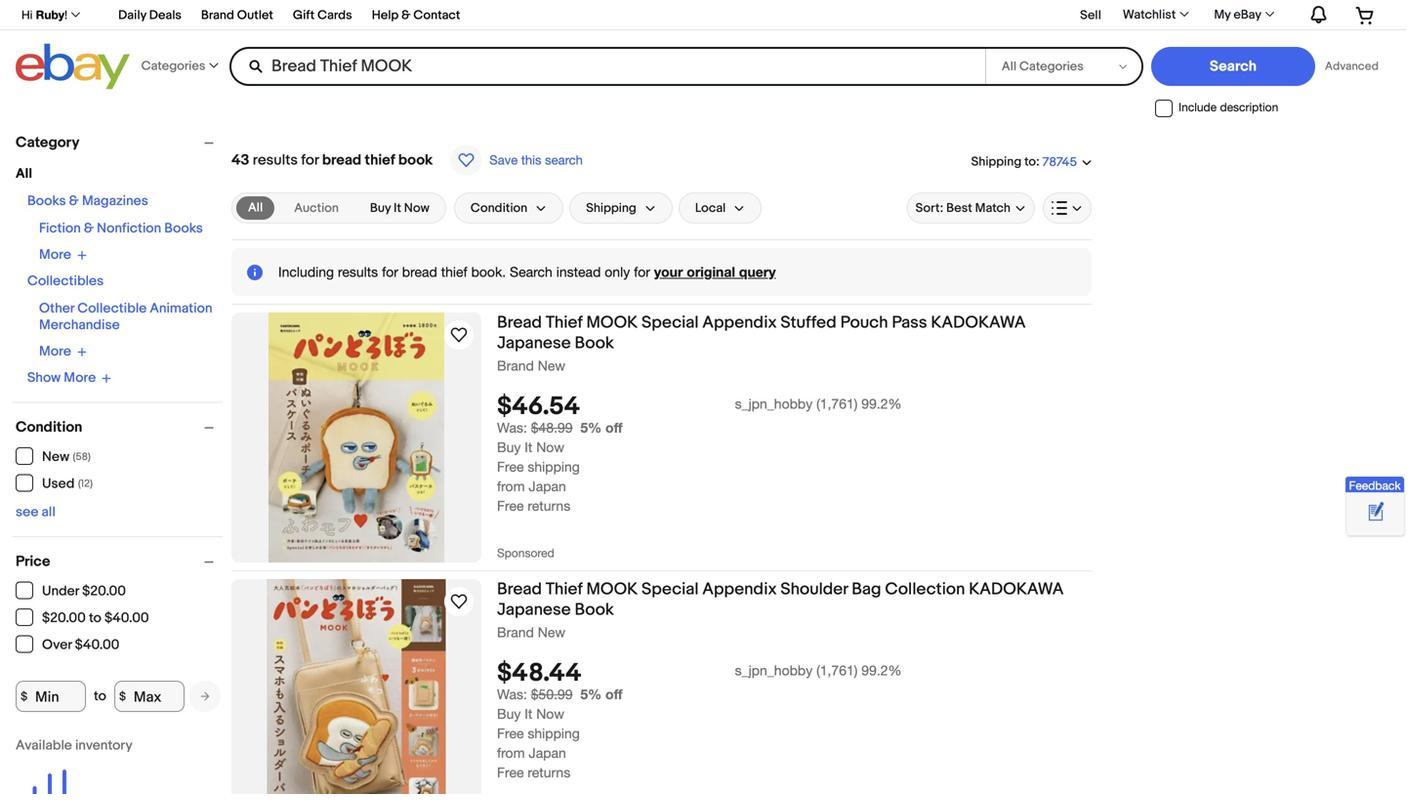 Task type: locate. For each thing, give the bounding box(es) containing it.
daily
[[118, 8, 146, 23]]

collectible
[[77, 300, 147, 317]]

2 horizontal spatial &
[[402, 8, 411, 23]]

1 book from the top
[[575, 333, 614, 354]]

1 horizontal spatial condition
[[471, 201, 528, 216]]

special
[[642, 313, 699, 333], [642, 579, 699, 600]]

1 vertical spatial off
[[606, 687, 623, 703]]

mook inside bread thief mook special appendix shoulder bag collection kadokawa japanese book brand new
[[587, 579, 638, 600]]

1 vertical spatial returns
[[528, 765, 571, 781]]

new left (58) on the left of the page
[[42, 449, 69, 466]]

2 vertical spatial brand
[[497, 624, 534, 640]]

special inside bread thief mook special appendix shoulder bag collection kadokawa japanese book brand new
[[642, 579, 699, 600]]

2 free from the top
[[497, 498, 524, 514]]

None submit
[[1152, 47, 1316, 86]]

1 vertical spatial more button
[[39, 343, 87, 360]]

thief inside bread thief mook special appendix shoulder bag collection kadokawa japanese book brand new
[[546, 579, 583, 600]]

results right including
[[338, 264, 378, 280]]

0 vertical spatial bread
[[497, 313, 542, 333]]

bread thief mook special appendix shoulder bag collection kadokawa japanese book image
[[267, 579, 446, 794]]

0 horizontal spatial for
[[301, 151, 319, 169]]

2 off from the top
[[606, 687, 623, 703]]

it inside s_jpn_hobby (1,761) 99.2% was: $48.99 5% off buy it now free shipping from japan free returns
[[525, 439, 533, 455]]

2 appendix from the top
[[703, 579, 777, 600]]

thief
[[546, 313, 583, 333], [546, 579, 583, 600]]

more button for fiction & nonfiction books
[[39, 247, 87, 263]]

hi
[[21, 8, 33, 21]]

$46.54
[[497, 392, 580, 422]]

kadokawa for $48.44
[[969, 579, 1064, 600]]

1 horizontal spatial bread
[[402, 264, 438, 280]]

it down the book
[[394, 201, 401, 216]]

see all
[[16, 504, 56, 521]]

shipping up only
[[586, 201, 637, 216]]

0 vertical spatial 99.2%
[[862, 396, 902, 412]]

bread inside region
[[402, 264, 438, 280]]

japan for $46.54
[[529, 478, 567, 495]]

category button
[[16, 134, 223, 151]]

your
[[654, 264, 683, 280]]

0 vertical spatial mook
[[587, 313, 638, 333]]

0 vertical spatial condition
[[471, 201, 528, 216]]

$40.00 down under $20.00 at the bottom left of page
[[104, 610, 149, 627]]

advanced
[[1326, 60, 1380, 73]]

2 vertical spatial &
[[84, 220, 94, 237]]

shipping to : 78745
[[972, 154, 1078, 170]]

bread
[[497, 313, 542, 333], [497, 579, 542, 600]]

more for fiction & nonfiction books
[[39, 247, 71, 263]]

shipping inside s_jpn_hobby (1,761) 99.2% was: $50.99 5% off buy it now free shipping from japan free returns
[[528, 726, 580, 742]]

available
[[16, 738, 72, 754]]

only
[[605, 264, 630, 280]]

1 vertical spatial results
[[338, 264, 378, 280]]

appendix inside bread thief mook special appendix shoulder bag collection kadokawa japanese book brand new
[[703, 579, 777, 600]]

kadokawa right pass
[[932, 313, 1026, 333]]

$20.00 inside under $20.00 "link"
[[82, 583, 126, 600]]

thief left book.
[[441, 264, 468, 280]]

all down category
[[16, 166, 32, 182]]

shipping for shipping
[[586, 201, 637, 216]]

fiction
[[39, 220, 81, 237]]

1 japanese from the top
[[497, 333, 571, 354]]

merchandise
[[39, 317, 120, 334]]

1 vertical spatial bread
[[402, 264, 438, 280]]

new inside bread thief mook special appendix stuffed pouch pass kadokawa japanese book brand new
[[538, 358, 566, 374]]

0 vertical spatial $40.00
[[104, 610, 149, 627]]

1 horizontal spatial shipping
[[972, 154, 1022, 169]]

(1,761) inside s_jpn_hobby (1,761) 99.2% was: $48.99 5% off buy it now free shipping from japan free returns
[[817, 396, 858, 412]]

now down $50.99
[[537, 706, 565, 722]]

from inside s_jpn_hobby (1,761) 99.2% was: $50.99 5% off buy it now free shipping from japan free returns
[[497, 745, 525, 761]]

1 vertical spatial shipping
[[528, 726, 580, 742]]

buy it now link
[[359, 196, 442, 220]]

1 more button from the top
[[39, 247, 87, 263]]

0 vertical spatial appendix
[[703, 313, 777, 333]]

brand for $46.54
[[497, 358, 534, 374]]

condition inside dropdown button
[[471, 201, 528, 216]]

2 japan from the top
[[529, 745, 567, 761]]

books & magazines link
[[27, 193, 148, 210]]

0 vertical spatial results
[[253, 151, 298, 169]]

daily deals
[[118, 8, 182, 23]]

condition button up (58) on the left of the page
[[16, 419, 223, 436]]

0 horizontal spatial shipping
[[586, 201, 637, 216]]

from down $46.54
[[497, 478, 525, 495]]

1 shipping from the top
[[528, 459, 580, 475]]

bread
[[322, 151, 362, 169], [402, 264, 438, 280]]

shipping inside shipping to : 78745
[[972, 154, 1022, 169]]

1 vertical spatial japanese
[[497, 600, 571, 620]]

more
[[39, 247, 71, 263], [39, 343, 71, 360], [64, 370, 96, 386]]

0 vertical spatial japan
[[529, 478, 567, 495]]

thief left the book
[[365, 151, 395, 169]]

brand inside bread thief mook special appendix stuffed pouch pass kadokawa japanese book brand new
[[497, 358, 534, 374]]

1 vertical spatial kadokawa
[[969, 579, 1064, 600]]

shipping inside dropdown button
[[586, 201, 637, 216]]

japanese for $48.44
[[497, 600, 571, 620]]

off right "$48.99"
[[606, 420, 623, 436]]

bread down including results for bread thief book. search instead only for your original query
[[497, 313, 542, 333]]

0 vertical spatial returns
[[528, 498, 571, 514]]

now for $48.44
[[537, 706, 565, 722]]

2 thief from the top
[[546, 579, 583, 600]]

1 vertical spatial shipping
[[586, 201, 637, 216]]

1 horizontal spatial thief
[[441, 264, 468, 280]]

1 vertical spatial buy
[[497, 439, 521, 455]]

0 vertical spatial new
[[538, 358, 566, 374]]

kadokawa right collection
[[969, 579, 1064, 600]]

show more
[[27, 370, 96, 386]]

5% for $46.54
[[581, 420, 602, 436]]

from for $46.54
[[497, 478, 525, 495]]

to for :
[[1025, 154, 1037, 169]]

for up auction link
[[301, 151, 319, 169]]

5% right "$48.99"
[[581, 420, 602, 436]]

your original query link
[[654, 264, 776, 280]]

0 vertical spatial 5%
[[581, 420, 602, 436]]

2 more button from the top
[[39, 343, 87, 360]]

0 vertical spatial (1,761)
[[817, 396, 858, 412]]

& for fiction
[[84, 220, 94, 237]]

2 (1,761) from the top
[[817, 663, 858, 679]]

stuffed
[[781, 313, 837, 333]]

0 vertical spatial condition button
[[454, 192, 564, 224]]

books right nonfiction
[[164, 220, 203, 237]]

1 vertical spatial $20.00
[[42, 610, 86, 627]]

2 vertical spatial now
[[537, 706, 565, 722]]

2 99.2% from the top
[[862, 663, 902, 679]]

0 horizontal spatial all
[[16, 166, 32, 182]]

now inside s_jpn_hobby (1,761) 99.2% was: $50.99 5% off buy it now free shipping from japan free returns
[[537, 706, 565, 722]]

kadokawa inside bread thief mook special appendix stuffed pouch pass kadokawa japanese book brand new
[[932, 313, 1026, 333]]

was: inside s_jpn_hobby (1,761) 99.2% was: $50.99 5% off buy it now free shipping from japan free returns
[[497, 687, 527, 703]]

thief inside bread thief mook special appendix stuffed pouch pass kadokawa japanese book brand new
[[546, 313, 583, 333]]

1 vertical spatial all
[[248, 200, 263, 215]]

now for $46.54
[[537, 439, 565, 455]]

instead
[[557, 264, 601, 280]]

shipping inside s_jpn_hobby (1,761) 99.2% was: $48.99 5% off buy it now free shipping from japan free returns
[[528, 459, 580, 475]]

new inside bread thief mook special appendix shoulder bag collection kadokawa japanese book brand new
[[538, 624, 566, 640]]

books up fiction
[[27, 193, 66, 210]]

from
[[497, 478, 525, 495], [497, 745, 525, 761]]

over $40.00 link
[[16, 636, 121, 654]]

& down books & magazines
[[84, 220, 94, 237]]

2 from from the top
[[497, 745, 525, 761]]

condition button
[[454, 192, 564, 224], [16, 419, 223, 436]]

shipping down $50.99
[[528, 726, 580, 742]]

save
[[490, 152, 518, 168]]

japan down "$48.99"
[[529, 478, 567, 495]]

shipping down "$48.99"
[[528, 459, 580, 475]]

2 shipping from the top
[[528, 726, 580, 742]]

1 vertical spatial thief
[[546, 579, 583, 600]]

gift cards link
[[293, 5, 352, 28]]

returns down $50.99
[[528, 765, 571, 781]]

buy it now
[[370, 201, 430, 216]]

2 vertical spatial it
[[525, 706, 533, 722]]

1 horizontal spatial books
[[164, 220, 203, 237]]

include
[[1179, 100, 1218, 114]]

shipping
[[972, 154, 1022, 169], [586, 201, 637, 216]]

5% inside s_jpn_hobby (1,761) 99.2% was: $50.99 5% off buy it now free shipping from japan free returns
[[581, 687, 602, 703]]

99.2% for $46.54
[[862, 396, 902, 412]]

s_jpn_hobby down bread thief mook special appendix shoulder bag collection kadokawa japanese book brand new on the bottom
[[735, 663, 813, 679]]

magazines
[[82, 193, 148, 210]]

0 vertical spatial special
[[642, 313, 699, 333]]

condition up "new (58)"
[[16, 419, 82, 436]]

returns inside s_jpn_hobby (1,761) 99.2% was: $50.99 5% off buy it now free shipping from japan free returns
[[528, 765, 571, 781]]

off inside s_jpn_hobby (1,761) 99.2% was: $48.99 5% off buy it now free shipping from japan free returns
[[606, 420, 623, 436]]

2 mook from the top
[[587, 579, 638, 600]]

off
[[606, 420, 623, 436], [606, 687, 623, 703]]

brand up $46.54
[[497, 358, 534, 374]]

5% inside s_jpn_hobby (1,761) 99.2% was: $48.99 5% off buy it now free shipping from japan free returns
[[581, 420, 602, 436]]

2 vertical spatial buy
[[497, 706, 521, 722]]

1 horizontal spatial $
[[119, 690, 126, 704]]

1 vertical spatial it
[[525, 439, 533, 455]]

1 vertical spatial book
[[575, 600, 614, 620]]

it down $50.99
[[525, 706, 533, 722]]

to left "78745"
[[1025, 154, 1037, 169]]

1 thief from the top
[[546, 313, 583, 333]]

0 vertical spatial japanese
[[497, 333, 571, 354]]

0 horizontal spatial bread
[[322, 151, 362, 169]]

1 vertical spatial from
[[497, 745, 525, 761]]

0 vertical spatial it
[[394, 201, 401, 216]]

book up $48.44
[[575, 600, 614, 620]]

collectibles link
[[27, 273, 104, 290]]

s_jpn_hobby
[[735, 396, 813, 412], [735, 663, 813, 679]]

2 5% from the top
[[581, 687, 602, 703]]

it
[[394, 201, 401, 216], [525, 439, 533, 455], [525, 706, 533, 722]]

1 5% from the top
[[581, 420, 602, 436]]

99.2% down pouch
[[862, 396, 902, 412]]

1 vertical spatial &
[[69, 193, 79, 210]]

0 horizontal spatial books
[[27, 193, 66, 210]]

bread up auction link
[[322, 151, 362, 169]]

results right 43
[[253, 151, 298, 169]]

1 vertical spatial bread
[[497, 579, 542, 600]]

category
[[16, 134, 79, 151]]

1 was: from the top
[[497, 420, 527, 436]]

2 $ from the left
[[119, 690, 126, 704]]

1 (1,761) from the top
[[817, 396, 858, 412]]

book for $48.44
[[575, 600, 614, 620]]

japan inside s_jpn_hobby (1,761) 99.2% was: $50.99 5% off buy it now free shipping from japan free returns
[[529, 745, 567, 761]]

banner containing watchlist
[[11, 0, 1391, 95]]

appendix down query
[[703, 313, 777, 333]]

results inside region
[[338, 264, 378, 280]]

now inside s_jpn_hobby (1,761) 99.2% was: $48.99 5% off buy it now free shipping from japan free returns
[[537, 439, 565, 455]]

1 horizontal spatial results
[[338, 264, 378, 280]]

1 vertical spatial (1,761)
[[817, 663, 858, 679]]

was: left $50.99
[[497, 687, 527, 703]]

was: inside s_jpn_hobby (1,761) 99.2% was: $48.99 5% off buy it now free shipping from japan free returns
[[497, 420, 527, 436]]

1 vertical spatial thief
[[441, 264, 468, 280]]

1 vertical spatial mook
[[587, 579, 638, 600]]

thief for book
[[365, 151, 395, 169]]

0 vertical spatial now
[[404, 201, 430, 216]]

Minimum Value in $ text field
[[16, 681, 86, 712]]

1 from from the top
[[497, 478, 525, 495]]

none submit inside banner
[[1152, 47, 1316, 86]]

buy inside s_jpn_hobby (1,761) 99.2% was: $48.99 5% off buy it now free shipping from japan free returns
[[497, 439, 521, 455]]

now down "$48.99"
[[537, 439, 565, 455]]

0 vertical spatial brand
[[201, 8, 234, 23]]

Search for anything text field
[[233, 49, 983, 84]]

from down $48.44
[[497, 745, 525, 761]]

to inside shipping to : 78745
[[1025, 154, 1037, 169]]

2 bread from the top
[[497, 579, 542, 600]]

more for other collectible animation merchandise
[[39, 343, 71, 360]]

inventory
[[75, 738, 133, 754]]

notifications image
[[1307, 5, 1330, 24]]

help & contact link
[[372, 5, 461, 28]]

include description
[[1179, 100, 1279, 114]]

0 vertical spatial was:
[[497, 420, 527, 436]]

$40.00 down $20.00 to $40.00
[[75, 637, 120, 654]]

now down the book
[[404, 201, 430, 216]]

thief down instead
[[546, 313, 583, 333]]

was: left "$48.99"
[[497, 420, 527, 436]]

to right minimum value in $ text box
[[94, 688, 106, 705]]

more button up collectibles at left
[[39, 247, 87, 263]]

2 japanese from the top
[[497, 600, 571, 620]]

bread inside bread thief mook special appendix stuffed pouch pass kadokawa japanese book brand new
[[497, 313, 542, 333]]

2 vertical spatial more
[[64, 370, 96, 386]]

$20.00
[[82, 583, 126, 600], [42, 610, 86, 627]]

1 99.2% from the top
[[862, 396, 902, 412]]

(1,761) inside s_jpn_hobby (1,761) 99.2% was: $50.99 5% off buy it now free shipping from japan free returns
[[817, 663, 858, 679]]

0 vertical spatial $20.00
[[82, 583, 126, 600]]

1 vertical spatial s_jpn_hobby
[[735, 663, 813, 679]]

1 mook from the top
[[587, 313, 638, 333]]

returns inside s_jpn_hobby (1,761) 99.2% was: $48.99 5% off buy it now free shipping from japan free returns
[[528, 498, 571, 514]]

2 book from the top
[[575, 600, 614, 620]]

pouch
[[841, 313, 889, 333]]

thief up $48.44
[[546, 579, 583, 600]]

bread for book.
[[402, 264, 438, 280]]

brand inside bread thief mook special appendix shoulder bag collection kadokawa japanese book brand new
[[497, 624, 534, 640]]

1 vertical spatial 99.2%
[[862, 663, 902, 679]]

new for $48.44
[[538, 624, 566, 640]]

buy inside buy it now link
[[370, 201, 391, 216]]

your shopping cart image
[[1355, 5, 1378, 24]]

$ up 'available'
[[21, 690, 28, 704]]

book inside bread thief mook special appendix shoulder bag collection kadokawa japanese book brand new
[[575, 600, 614, 620]]

1 vertical spatial $40.00
[[75, 637, 120, 654]]

bread thief mook special appendix stuffed pouch pass kadokawa japanese book image
[[269, 313, 445, 563]]

0 vertical spatial to
[[1025, 154, 1037, 169]]

1 returns from the top
[[528, 498, 571, 514]]

it for $46.54
[[525, 439, 533, 455]]

99.2% for $48.44
[[862, 663, 902, 679]]

more button up the "show more"
[[39, 343, 87, 360]]

main content
[[232, 124, 1092, 794]]

price button
[[16, 553, 223, 571]]

0 vertical spatial s_jpn_hobby
[[735, 396, 813, 412]]

2 special from the top
[[642, 579, 699, 600]]

book down instead
[[575, 333, 614, 354]]

2 was: from the top
[[497, 687, 527, 703]]

& up fiction
[[69, 193, 79, 210]]

watch bread thief mook special appendix shoulder bag collection kadokawa japanese book image
[[447, 590, 471, 614]]

s_jpn_hobby inside s_jpn_hobby (1,761) 99.2% was: $50.99 5% off buy it now free shipping from japan free returns
[[735, 663, 813, 679]]

1 horizontal spatial &
[[84, 220, 94, 237]]

bread down buy it now link
[[402, 264, 438, 280]]

1 vertical spatial special
[[642, 579, 699, 600]]

0 vertical spatial kadokawa
[[932, 313, 1026, 333]]

0 vertical spatial buy
[[370, 201, 391, 216]]

japanese inside bread thief mook special appendix shoulder bag collection kadokawa japanese book brand new
[[497, 600, 571, 620]]

1 horizontal spatial all
[[248, 200, 263, 215]]

& inside help & contact link
[[402, 8, 411, 23]]

brand up $48.44
[[497, 624, 534, 640]]

s_jpn_hobby for $46.54
[[735, 396, 813, 412]]

buy inside s_jpn_hobby (1,761) 99.2% was: $50.99 5% off buy it now free shipping from japan free returns
[[497, 706, 521, 722]]

banner
[[11, 0, 1391, 95]]

99.2% down bag
[[862, 663, 902, 679]]

returns for $46.54
[[528, 498, 571, 514]]

$20.00 up $20.00 to $40.00
[[82, 583, 126, 600]]

new up $48.44
[[538, 624, 566, 640]]

1 vertical spatial appendix
[[703, 579, 777, 600]]

japanese up $46.54
[[497, 333, 571, 354]]

see
[[16, 504, 39, 521]]

& for help
[[402, 8, 411, 23]]

condition down "save"
[[471, 201, 528, 216]]

0 horizontal spatial results
[[253, 151, 298, 169]]

1 special from the top
[[642, 313, 699, 333]]

(1,761) down bread thief mook special appendix shoulder bag collection kadokawa japanese book "link" at the bottom of the page
[[817, 663, 858, 679]]

1 vertical spatial to
[[89, 610, 101, 627]]

for down buy it now link
[[382, 264, 399, 280]]

for right only
[[634, 264, 651, 280]]

japanese inside bread thief mook special appendix stuffed pouch pass kadokawa japanese book brand new
[[497, 333, 571, 354]]

it inside s_jpn_hobby (1,761) 99.2% was: $50.99 5% off buy it now free shipping from japan free returns
[[525, 706, 533, 722]]

now
[[404, 201, 430, 216], [537, 439, 565, 455], [537, 706, 565, 722]]

buy for $46.54
[[497, 439, 521, 455]]

more button
[[39, 247, 87, 263], [39, 343, 87, 360]]

1 free from the top
[[497, 459, 524, 475]]

region
[[232, 248, 1092, 296]]

other collectible animation merchandise
[[39, 300, 212, 334]]

over $40.00
[[42, 637, 120, 654]]

1 vertical spatial condition button
[[16, 419, 223, 436]]

1 vertical spatial more
[[39, 343, 71, 360]]

0 vertical spatial bread
[[322, 151, 362, 169]]

1 vertical spatial was:
[[497, 687, 527, 703]]

1 appendix from the top
[[703, 313, 777, 333]]

off inside s_jpn_hobby (1,761) 99.2% was: $50.99 5% off buy it now free shipping from japan free returns
[[606, 687, 623, 703]]

5% right $50.99
[[581, 687, 602, 703]]

$20.00 up over $40.00 link
[[42, 610, 86, 627]]

1 japan from the top
[[529, 478, 567, 495]]

1 vertical spatial japan
[[529, 745, 567, 761]]

off for $46.54
[[606, 420, 623, 436]]

2 vertical spatial new
[[538, 624, 566, 640]]

0 horizontal spatial thief
[[365, 151, 395, 169]]

0 horizontal spatial $
[[21, 690, 28, 704]]

$ up "inventory"
[[119, 690, 126, 704]]

1 off from the top
[[606, 420, 623, 436]]

japanese up $48.44
[[497, 600, 571, 620]]

to down under $20.00 at the bottom left of page
[[89, 610, 101, 627]]

& right help on the top left of page
[[402, 8, 411, 23]]

more right show
[[64, 370, 96, 386]]

brand left outlet
[[201, 8, 234, 23]]

s_jpn_hobby down bread thief mook special appendix stuffed pouch pass kadokawa japanese book brand new
[[735, 396, 813, 412]]

buy right auction
[[370, 201, 391, 216]]

to for $40.00
[[89, 610, 101, 627]]

(1,761) down bread thief mook special appendix stuffed pouch pass kadokawa japanese book link
[[817, 396, 858, 412]]

it down "$48.99"
[[525, 439, 533, 455]]

condition button down "save"
[[454, 192, 564, 224]]

1 vertical spatial now
[[537, 439, 565, 455]]

book inside bread thief mook special appendix stuffed pouch pass kadokawa japanese book brand new
[[575, 333, 614, 354]]

special inside bread thief mook special appendix stuffed pouch pass kadokawa japanese book brand new
[[642, 313, 699, 333]]

s_jpn_hobby inside s_jpn_hobby (1,761) 99.2% was: $48.99 5% off buy it now free shipping from japan free returns
[[735, 396, 813, 412]]

bread right watch bread thief mook special appendix shoulder bag collection kadokawa japanese book image
[[497, 579, 542, 600]]

1 vertical spatial 5%
[[581, 687, 602, 703]]

show
[[27, 370, 61, 386]]

shipping left :
[[972, 154, 1022, 169]]

books
[[27, 193, 66, 210], [164, 220, 203, 237]]

appendix for $48.44
[[703, 579, 777, 600]]

0 vertical spatial more
[[39, 247, 71, 263]]

new up $46.54
[[538, 358, 566, 374]]

1 vertical spatial books
[[164, 220, 203, 237]]

2 returns from the top
[[528, 765, 571, 781]]

kadokawa inside bread thief mook special appendix shoulder bag collection kadokawa japanese book brand new
[[969, 579, 1064, 600]]

appendix inside bread thief mook special appendix stuffed pouch pass kadokawa japanese book brand new
[[703, 313, 777, 333]]

$20.00 to $40.00
[[42, 610, 149, 627]]

0 horizontal spatial condition
[[16, 419, 82, 436]]

mook inside bread thief mook special appendix stuffed pouch pass kadokawa japanese book brand new
[[587, 313, 638, 333]]

ebay home image
[[16, 43, 130, 90]]

results for including
[[338, 264, 378, 280]]

all down 43
[[248, 200, 263, 215]]

1 s_jpn_hobby from the top
[[735, 396, 813, 412]]

0 vertical spatial from
[[497, 478, 525, 495]]

0 vertical spatial off
[[606, 420, 623, 436]]

0 vertical spatial thief
[[365, 151, 395, 169]]

99.2% inside s_jpn_hobby (1,761) 99.2% was: $50.99 5% off buy it now free shipping from japan free returns
[[862, 663, 902, 679]]

4 free from the top
[[497, 765, 524, 781]]

special for $46.54
[[642, 313, 699, 333]]

buy down $46.54
[[497, 439, 521, 455]]

(58)
[[73, 451, 91, 464]]

0 horizontal spatial &
[[69, 193, 79, 210]]

1 vertical spatial brand
[[497, 358, 534, 374]]

appendix
[[703, 313, 777, 333], [703, 579, 777, 600]]

bread inside bread thief mook special appendix shoulder bag collection kadokawa japanese book brand new
[[497, 579, 542, 600]]

$40.00
[[104, 610, 149, 627], [75, 637, 120, 654]]

from inside s_jpn_hobby (1,761) 99.2% was: $48.99 5% off buy it now free shipping from japan free returns
[[497, 478, 525, 495]]

japan down $50.99
[[529, 745, 567, 761]]

returns down "$48.99"
[[528, 498, 571, 514]]

off right $50.99
[[606, 687, 623, 703]]

2 s_jpn_hobby from the top
[[735, 663, 813, 679]]

1 horizontal spatial condition button
[[454, 192, 564, 224]]

appendix left shoulder
[[703, 579, 777, 600]]

more down fiction
[[39, 247, 71, 263]]

0 vertical spatial thief
[[546, 313, 583, 333]]

1 $ from the left
[[21, 690, 28, 704]]

more up the "show more"
[[39, 343, 71, 360]]

other collectible animation merchandise link
[[39, 300, 212, 334]]

0 vertical spatial shipping
[[972, 154, 1022, 169]]

kadokawa for $46.54
[[932, 313, 1026, 333]]

99.2% inside s_jpn_hobby (1,761) 99.2% was: $48.99 5% off buy it now free shipping from japan free returns
[[862, 396, 902, 412]]

japan inside s_jpn_hobby (1,761) 99.2% was: $48.99 5% off buy it now free shipping from japan free returns
[[529, 478, 567, 495]]

kadokawa
[[932, 313, 1026, 333], [969, 579, 1064, 600]]

1 bread from the top
[[497, 313, 542, 333]]

japanese for $46.54
[[497, 333, 571, 354]]

book.
[[472, 264, 506, 280]]

buy down $48.44
[[497, 706, 521, 722]]



Task type: vqa. For each thing, say whether or not it's contained in the screenshot.
$46.54 Bread
yes



Task type: describe. For each thing, give the bounding box(es) containing it.
match
[[976, 201, 1011, 216]]

bread thief mook special appendix stuffed pouch pass kadokawa japanese book brand new
[[497, 313, 1026, 374]]

price
[[16, 553, 50, 571]]

query
[[740, 264, 776, 280]]

5% for $48.44
[[581, 687, 602, 703]]

nonfiction
[[97, 220, 161, 237]]

available inventory
[[16, 738, 133, 754]]

0 horizontal spatial condition button
[[16, 419, 223, 436]]

$ for maximum value in $ text field
[[119, 690, 126, 704]]

bread thief mook special appendix shoulder bag collection kadokawa japanese book heading
[[497, 579, 1064, 620]]

was: for $46.54
[[497, 420, 527, 436]]

special for $48.44
[[642, 579, 699, 600]]

local button
[[679, 192, 762, 224]]

sort: best match button
[[907, 192, 1036, 224]]

new for $46.54
[[538, 358, 566, 374]]

japan for $48.44
[[529, 745, 567, 761]]

returns for $48.44
[[528, 765, 571, 781]]

sort:
[[916, 201, 944, 216]]

sell link
[[1072, 8, 1111, 23]]

over
[[42, 637, 72, 654]]

watchlist
[[1123, 7, 1177, 22]]

feedback
[[1350, 479, 1402, 492]]

bag
[[852, 579, 882, 600]]

deals
[[149, 8, 182, 23]]

from for $48.44
[[497, 745, 525, 761]]

now inside buy it now link
[[404, 201, 430, 216]]

shipping for shipping to : 78745
[[972, 154, 1022, 169]]

more button for other collectible animation merchandise
[[39, 343, 87, 360]]

was: for $48.44
[[497, 687, 527, 703]]

auction link
[[283, 196, 351, 220]]

my
[[1215, 7, 1232, 22]]

2 horizontal spatial for
[[634, 264, 651, 280]]

hi ruby !
[[21, 8, 68, 21]]

All selected text field
[[248, 199, 263, 217]]

for for including
[[382, 264, 399, 280]]

results for 43
[[253, 151, 298, 169]]

bread thief mook special appendix stuffed pouch pass kadokawa japanese book link
[[497, 313, 1092, 357]]

new (58)
[[42, 449, 91, 466]]

mook for $46.54
[[587, 313, 638, 333]]

best
[[947, 201, 973, 216]]

save this search button
[[445, 144, 589, 177]]

daily deals link
[[118, 5, 182, 28]]

gift
[[293, 8, 315, 23]]

watch bread thief mook special appendix stuffed pouch pass kadokawa japanese book image
[[447, 323, 471, 347]]

bread for book
[[322, 151, 362, 169]]

0 vertical spatial books
[[27, 193, 66, 210]]

help
[[372, 8, 399, 23]]

search
[[510, 264, 553, 280]]

cards
[[318, 8, 352, 23]]

see all button
[[16, 504, 56, 521]]

bread thief mook special appendix shoulder bag collection kadokawa japanese book brand new
[[497, 579, 1064, 640]]

thief for $46.54
[[546, 313, 583, 333]]

$50.99
[[531, 687, 573, 703]]

book for $46.54
[[575, 333, 614, 354]]

s_jpn_hobby for $48.44
[[735, 663, 813, 679]]

thief for $48.44
[[546, 579, 583, 600]]

bread for $46.54
[[497, 313, 542, 333]]

& for books
[[69, 193, 79, 210]]

this
[[522, 152, 542, 168]]

fiction & nonfiction books
[[39, 220, 203, 237]]

3 free from the top
[[497, 726, 524, 742]]

under $20.00 link
[[16, 582, 127, 600]]

s_jpn_hobby (1,761) 99.2% was: $48.99 5% off buy it now free shipping from japan free returns
[[497, 396, 902, 514]]

s_jpn_hobby (1,761) 99.2% was: $50.99 5% off buy it now free shipping from japan free returns
[[497, 663, 902, 781]]

shoulder
[[781, 579, 849, 600]]

Maximum Value in $ text field
[[114, 681, 185, 712]]

auction
[[294, 201, 339, 216]]

buy for $48.44
[[497, 706, 521, 722]]

save this search
[[490, 152, 583, 168]]

books & magazines
[[27, 193, 148, 210]]

thief for book.
[[441, 264, 468, 280]]

it for $48.44
[[525, 706, 533, 722]]

$48.99
[[531, 420, 573, 436]]

brand outlet link
[[201, 5, 273, 28]]

animation
[[150, 300, 212, 317]]

0 vertical spatial all
[[16, 166, 32, 182]]

for for 43
[[301, 151, 319, 169]]

including results for bread thief book. search instead only for your original query
[[278, 264, 776, 280]]

gift cards
[[293, 8, 352, 23]]

(1,761) for $48.44
[[817, 663, 858, 679]]

contact
[[414, 8, 461, 23]]

description
[[1221, 100, 1279, 114]]

pass
[[892, 313, 928, 333]]

!
[[64, 8, 68, 21]]

listing options selector. list view selected. image
[[1052, 200, 1084, 216]]

$20.00 to $40.00 link
[[16, 609, 150, 627]]

shipping for $48.44
[[528, 726, 580, 742]]

shipping for $46.54
[[528, 459, 580, 475]]

local
[[695, 201, 726, 216]]

help & contact
[[372, 8, 461, 23]]

appendix for $46.54
[[703, 313, 777, 333]]

mook for $48.44
[[587, 579, 638, 600]]

advanced link
[[1316, 47, 1389, 86]]

bread thief mook special appendix stuffed pouch pass kadokawa japanese book heading
[[497, 313, 1026, 354]]

brand inside account "navigation"
[[201, 8, 234, 23]]

under
[[42, 583, 79, 600]]

$ for minimum value in $ text box
[[21, 690, 28, 704]]

outlet
[[237, 8, 273, 23]]

$48.44
[[497, 659, 582, 689]]

show more button
[[27, 370, 112, 386]]

shipping button
[[570, 192, 673, 224]]

78745
[[1043, 155, 1078, 170]]

ebay
[[1234, 7, 1262, 22]]

including
[[278, 264, 334, 280]]

my ebay
[[1215, 7, 1262, 22]]

fiction & nonfiction books link
[[39, 220, 203, 237]]

under $20.00
[[42, 583, 126, 600]]

used
[[42, 476, 75, 492]]

1 vertical spatial condition
[[16, 419, 82, 436]]

categories
[[141, 59, 206, 74]]

collection
[[886, 579, 966, 600]]

search
[[545, 152, 583, 168]]

sort: best match
[[916, 201, 1011, 216]]

graph of available inventory between $0 and $1000+ image
[[16, 738, 182, 794]]

main content containing $46.54
[[232, 124, 1092, 794]]

$20.00 inside $20.00 to $40.00 link
[[42, 610, 86, 627]]

region containing including results for bread thief book. search instead only for
[[232, 248, 1092, 296]]

all link
[[236, 196, 275, 220]]

1 vertical spatial new
[[42, 449, 69, 466]]

categories button
[[135, 45, 224, 87]]

used (12)
[[42, 476, 93, 492]]

watchlist link
[[1113, 3, 1198, 27]]

account navigation
[[11, 0, 1391, 30]]

sell
[[1081, 8, 1102, 23]]

(1,761) for $46.54
[[817, 396, 858, 412]]

book
[[399, 151, 433, 169]]

brand for $48.44
[[497, 624, 534, 640]]

other
[[39, 300, 74, 317]]

brand outlet
[[201, 8, 273, 23]]

(12)
[[78, 478, 93, 490]]

my ebay link
[[1204, 3, 1284, 27]]

off for $48.44
[[606, 687, 623, 703]]

bread for $48.44
[[497, 579, 542, 600]]

:
[[1037, 154, 1040, 169]]

2 vertical spatial to
[[94, 688, 106, 705]]



